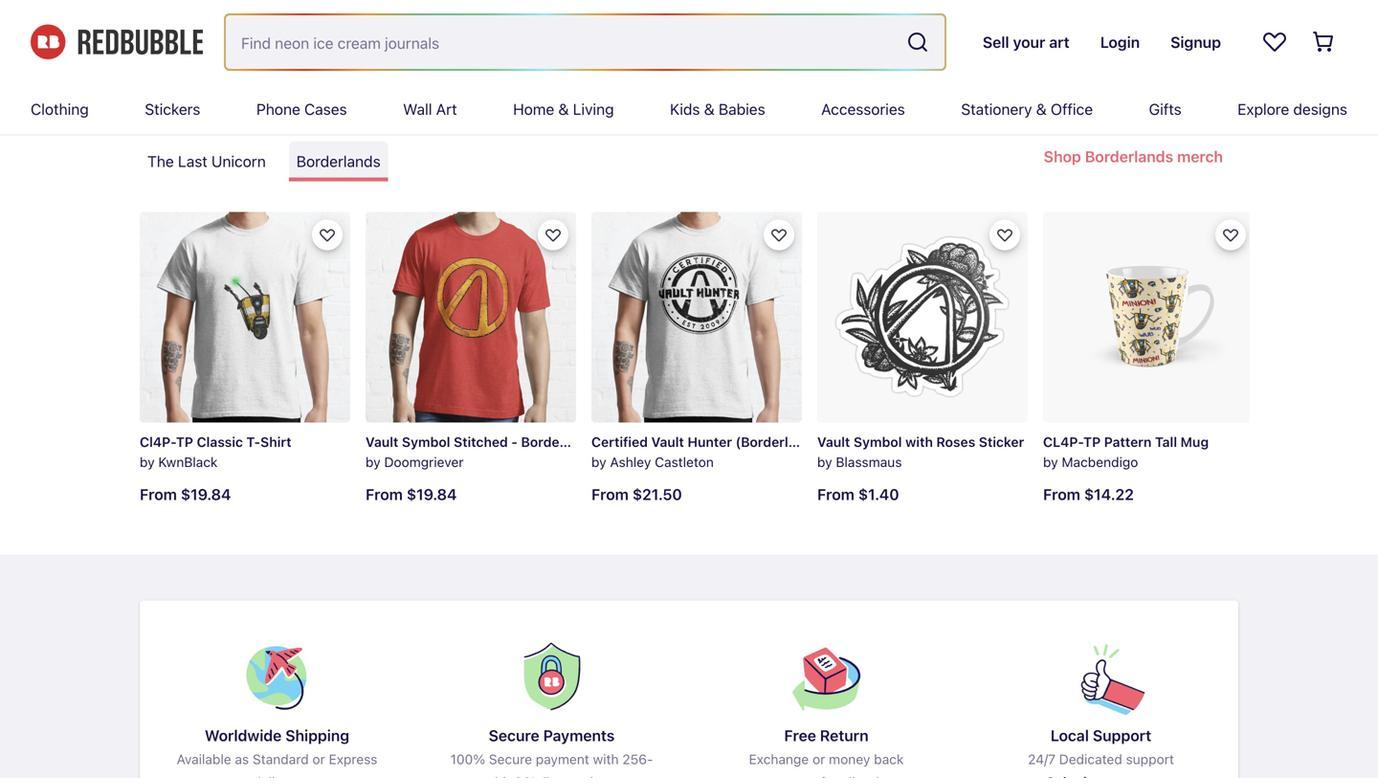 Task type: describe. For each thing, give the bounding box(es) containing it.
redbubble logo image
[[31, 25, 203, 60]]

secure payments image
[[506, 631, 598, 722]]

designs
[[1294, 100, 1348, 118]]

wall art
[[403, 100, 457, 118]]

bit
[[495, 774, 511, 779]]

by inside cl4p-tp classic t-shirt by kwnblack
[[140, 454, 155, 470]]

sticker
[[979, 434, 1025, 450]]

all
[[842, 774, 855, 779]]

cl4p-tp pattern  tall mug by macbendigo
[[1044, 434, 1210, 470]]

exchange
[[749, 751, 809, 767]]

dedicated
[[1060, 751, 1123, 767]]

by right made
[[335, 94, 360, 120]]

local
[[1051, 727, 1090, 745]]

by inside the certified vault hunter (borderlands) classic t-shirt by ashley castleton
[[592, 454, 607, 470]]

kids & babies
[[670, 100, 766, 118]]

roses
[[937, 434, 976, 450]]

certified
[[592, 434, 648, 450]]

$21.50
[[633, 485, 683, 503]]

symbol for $1.40
[[854, 434, 903, 450]]

classic inside cl4p-tp classic t-shirt by kwnblack
[[197, 434, 243, 450]]

standard
[[253, 751, 309, 767]]

money
[[829, 751, 871, 767]]

certified vault hunter (borderlands) classic t-shirt by ashley castleton
[[592, 434, 924, 470]]

made
[[271, 94, 330, 120]]

or inside free return exchange or money back guarantee for all orders
[[813, 751, 826, 767]]

kids & babies link
[[670, 84, 766, 134]]

unicorn
[[212, 152, 266, 171]]

with inside "secure payments 100% secure payment with 256- bit ssl encryption"
[[593, 751, 619, 767]]

art
[[436, 100, 457, 118]]

24/7
[[1029, 751, 1056, 767]]

shirt inside 'vault symbol stitched - borderlands essential t-shirt by doomgriever'
[[679, 434, 710, 450]]

& for home
[[559, 100, 569, 118]]

home
[[513, 100, 555, 118]]

the last unicorn link
[[140, 141, 274, 182]]

doomgriever
[[384, 454, 464, 470]]

vault for from $1.40
[[818, 434, 851, 450]]

ashley
[[610, 454, 652, 470]]

express
[[329, 751, 378, 767]]

stationery & office
[[962, 100, 1094, 118]]

artists
[[365, 94, 431, 120]]

worldwide
[[205, 727, 282, 745]]

wall
[[403, 100, 432, 118]]

ssl
[[515, 774, 539, 779]]

stickers link
[[145, 84, 201, 134]]

return
[[820, 727, 869, 745]]

support
[[1093, 727, 1152, 745]]

menu bar containing clothing
[[31, 84, 1348, 134]]

castleton
[[655, 454, 714, 470]]

& for kids
[[704, 100, 715, 118]]

-
[[512, 434, 518, 450]]

from for cl4p-tp classic t-shirt by kwnblack
[[140, 485, 177, 503]]

free return exchange or money back guarantee for all orders
[[749, 727, 904, 779]]

gifts
[[1150, 100, 1182, 118]]

borderlands link
[[289, 141, 388, 182]]

vault inside the certified vault hunter (borderlands) classic t-shirt by ashley castleton
[[652, 434, 685, 450]]

from $1.40
[[818, 485, 900, 503]]

payment
[[536, 751, 590, 767]]

blassmaus
[[836, 454, 902, 470]]

guarantee
[[755, 774, 817, 779]]

tall
[[1156, 434, 1178, 450]]

the last unicorn
[[147, 152, 266, 171]]

cl4p-
[[140, 434, 176, 450]]

free return image
[[781, 631, 873, 722]]

borderlands inside borderlands "link"
[[297, 152, 381, 171]]

available
[[177, 751, 231, 767]]

2 secure from the top
[[489, 751, 532, 767]]

clothing link
[[31, 84, 89, 134]]

borderlands inside 'vault symbol stitched - borderlands essential t-shirt by doomgriever'
[[521, 434, 600, 450]]

phone cases link
[[257, 84, 347, 134]]

accessories link
[[822, 84, 906, 134]]

cl4p-
[[1044, 434, 1084, 450]]

from for vault symbol stitched - borderlands essential t-shirt by doomgriever
[[366, 485, 403, 503]]

kids
[[670, 100, 700, 118]]

or inside worldwide shipping available as standard or express delivery
[[313, 751, 325, 767]]

t- inside cl4p-tp classic t-shirt by kwnblack
[[247, 434, 261, 450]]

tp for $14.22
[[1084, 434, 1101, 450]]

phone cases
[[257, 100, 347, 118]]

love
[[485, 94, 528, 120]]



Task type: locate. For each thing, give the bounding box(es) containing it.
tp for $19.84
[[176, 434, 193, 450]]

art
[[237, 94, 266, 120]]

borderlands right -
[[521, 434, 600, 450]]

symbol for $19.84
[[402, 434, 451, 450]]

shirt inside the certified vault hunter (borderlands) classic t-shirt by ashley castleton
[[893, 434, 924, 450]]

1 horizontal spatial $19.84
[[407, 485, 457, 503]]

by down 'cl4p-'
[[1044, 454, 1059, 470]]

stationery & office link
[[962, 84, 1094, 134]]

from for certified vault hunter (borderlands) classic t-shirt by ashley castleton
[[592, 485, 629, 503]]

tp up macbendigo
[[1084, 434, 1101, 450]]

shirt
[[261, 434, 292, 450], [679, 434, 710, 450], [893, 434, 924, 450]]

1 horizontal spatial borderlands
[[521, 434, 600, 450]]

0 vertical spatial with
[[906, 434, 934, 450]]

1 vault from the left
[[366, 434, 399, 450]]

phone
[[257, 100, 301, 118]]

& right kids
[[704, 100, 715, 118]]

& left office
[[1037, 100, 1047, 118]]

None field
[[226, 15, 945, 69]]

worldwide shipping available as standard or express delivery
[[177, 727, 378, 779]]

symbol
[[402, 434, 451, 450], [854, 434, 903, 450]]

wall art link
[[403, 84, 457, 134]]

vault symbol stitched - borderlands essential t-shirt by doomgriever
[[366, 434, 710, 470]]

too
[[551, 94, 585, 120]]

vault up the doomgriever
[[366, 434, 399, 450]]

kwnblack
[[158, 454, 218, 470]]

1 vertical spatial borderlands
[[521, 434, 600, 450]]

from $19.84 down the doomgriever
[[366, 485, 457, 503]]

$19.84 for by kwnblack
[[181, 485, 231, 503]]

stitched
[[454, 434, 508, 450]]

5 from from the left
[[1044, 485, 1081, 503]]

t-
[[247, 434, 261, 450], [665, 434, 679, 450], [879, 434, 893, 450]]

macbendigo
[[1062, 454, 1139, 470]]

0 horizontal spatial classic
[[197, 434, 243, 450]]

0 horizontal spatial shirt
[[261, 434, 292, 450]]

it
[[533, 94, 546, 120]]

Search term search field
[[226, 15, 899, 69]]

2 horizontal spatial &
[[1037, 100, 1047, 118]]

free
[[785, 727, 817, 745]]

classic up "blassmaus"
[[829, 434, 875, 450]]

from $21.50
[[592, 485, 683, 503]]

by inside vault symbol with roses sticker by blassmaus
[[818, 454, 833, 470]]

0 horizontal spatial from $19.84
[[140, 485, 231, 503]]

1 & from the left
[[559, 100, 569, 118]]

2 & from the left
[[704, 100, 715, 118]]

0 horizontal spatial borderlands
[[297, 152, 381, 171]]

$1.40
[[859, 485, 900, 503]]

from
[[140, 485, 177, 503], [366, 485, 403, 503], [592, 485, 629, 503], [818, 485, 855, 503], [1044, 485, 1081, 503]]

1 secure from the top
[[489, 727, 540, 745]]

symbol inside vault symbol with roses sticker by blassmaus
[[854, 434, 903, 450]]

by inside cl4p-tp pattern  tall mug by macbendigo
[[1044, 454, 1059, 470]]

0 horizontal spatial tp
[[176, 434, 193, 450]]

1 horizontal spatial vault
[[652, 434, 685, 450]]

2 horizontal spatial shirt
[[893, 434, 924, 450]]

classic up kwnblack
[[197, 434, 243, 450]]

3 shirt from the left
[[893, 434, 924, 450]]

from left $1.40
[[818, 485, 855, 503]]

stickers
[[145, 100, 201, 118]]

with inside vault symbol with roses sticker by blassmaus
[[906, 434, 934, 450]]

0 horizontal spatial &
[[559, 100, 569, 118]]

2 or from the left
[[813, 751, 826, 767]]

tp inside cl4p-tp classic t-shirt by kwnblack
[[176, 434, 193, 450]]

0 horizontal spatial vault
[[366, 434, 399, 450]]

worldwide shipping image
[[231, 631, 323, 723]]

$14.22
[[1085, 485, 1135, 503]]

$19.84 down kwnblack
[[181, 485, 231, 503]]

2 shirt from the left
[[679, 434, 710, 450]]

2 from from the left
[[366, 485, 403, 503]]

vault
[[366, 434, 399, 450], [652, 434, 685, 450], [818, 434, 851, 450]]

vault up "blassmaus"
[[818, 434, 851, 450]]

0 vertical spatial borderlands
[[297, 152, 381, 171]]

vault inside vault symbol with roses sticker by blassmaus
[[818, 434, 851, 450]]

3 & from the left
[[1037, 100, 1047, 118]]

0 vertical spatial secure
[[489, 727, 540, 745]]

by down certified
[[592, 454, 607, 470]]

for
[[821, 774, 838, 779]]

(borderlands)
[[736, 434, 825, 450]]

1 vertical spatial secure
[[489, 751, 532, 767]]

vault for from $19.84
[[366, 434, 399, 450]]

from $19.84 down kwnblack
[[140, 485, 231, 503]]

2 t- from the left
[[665, 434, 679, 450]]

t- up "blassmaus"
[[879, 434, 893, 450]]

2 vault from the left
[[652, 434, 685, 450]]

pattern
[[1105, 434, 1152, 450]]

last
[[178, 152, 208, 171]]

1 horizontal spatial &
[[704, 100, 715, 118]]

explore designs link
[[1238, 84, 1348, 134]]

classic inside the certified vault hunter (borderlands) classic t-shirt by ashley castleton
[[829, 434, 875, 450]]

t- right cl4p-
[[247, 434, 261, 450]]

1 horizontal spatial t-
[[665, 434, 679, 450]]

1 horizontal spatial shirt
[[679, 434, 710, 450]]

1 horizontal spatial symbol
[[854, 434, 903, 450]]

stationery
[[962, 100, 1033, 118]]

3 vault from the left
[[818, 434, 851, 450]]

vault up castleton
[[652, 434, 685, 450]]

from down kwnblack
[[140, 485, 177, 503]]

by down cl4p-
[[140, 454, 155, 470]]

menu bar
[[31, 84, 1348, 134]]

& for stationery
[[1037, 100, 1047, 118]]

from $19.84 for symbol
[[366, 485, 457, 503]]

2 horizontal spatial t-
[[879, 434, 893, 450]]

mug
[[1181, 434, 1210, 450]]

payments
[[544, 727, 615, 745]]

1 classic from the left
[[197, 434, 243, 450]]

tp
[[176, 434, 193, 450], [1084, 434, 1101, 450]]

100%
[[451, 751, 486, 767]]

classic
[[197, 434, 243, 450], [829, 434, 875, 450]]

by left "blassmaus"
[[818, 454, 833, 470]]

1 from from the left
[[140, 485, 177, 503]]

shop fan art made by artists who love it too
[[140, 94, 585, 120]]

1 horizontal spatial or
[[813, 751, 826, 767]]

the
[[147, 152, 174, 171]]

2 tp from the left
[[1084, 434, 1101, 450]]

0 horizontal spatial symbol
[[402, 434, 451, 450]]

who
[[436, 94, 480, 120]]

256-
[[623, 751, 653, 767]]

2 classic from the left
[[829, 434, 875, 450]]

3 from from the left
[[592, 485, 629, 503]]

essential
[[604, 434, 662, 450]]

1 horizontal spatial with
[[906, 434, 934, 450]]

1 shirt from the left
[[261, 434, 292, 450]]

2 from $19.84 from the left
[[366, 485, 457, 503]]

borderlands down cases at top
[[297, 152, 381, 171]]

babies
[[719, 100, 766, 118]]

from $19.84 for tp
[[140, 485, 231, 503]]

1 tp from the left
[[176, 434, 193, 450]]

encryption
[[543, 774, 609, 779]]

1 horizontal spatial tp
[[1084, 434, 1101, 450]]

home & living link
[[513, 84, 614, 134]]

$19.84 for by doomgriever
[[407, 485, 457, 503]]

accessories
[[822, 100, 906, 118]]

shop
[[140, 94, 194, 120]]

tp up kwnblack
[[176, 434, 193, 450]]

vault symbol with roses sticker by blassmaus
[[818, 434, 1025, 470]]

from for cl4p-tp pattern  tall mug by macbendigo
[[1044, 485, 1081, 503]]

local support image
[[1056, 631, 1148, 722]]

or down shipping
[[313, 751, 325, 767]]

3 t- from the left
[[879, 434, 893, 450]]

0 horizontal spatial $19.84
[[181, 485, 231, 503]]

orders
[[859, 774, 899, 779]]

secure payments 100% secure payment with 256- bit ssl encryption
[[451, 727, 653, 779]]

gifts link
[[1150, 84, 1182, 134]]

shirt inside cl4p-tp classic t-shirt by kwnblack
[[261, 434, 292, 450]]

1 from $19.84 from the left
[[140, 485, 231, 503]]

or up for
[[813, 751, 826, 767]]

2 symbol from the left
[[854, 434, 903, 450]]

&
[[559, 100, 569, 118], [704, 100, 715, 118], [1037, 100, 1047, 118]]

cases
[[305, 100, 347, 118]]

explore
[[1238, 100, 1290, 118]]

hunter
[[688, 434, 733, 450]]

0 horizontal spatial t-
[[247, 434, 261, 450]]

0 horizontal spatial with
[[593, 751, 619, 767]]

from left the $14.22
[[1044, 485, 1081, 503]]

from $19.84
[[140, 485, 231, 503], [366, 485, 457, 503]]

as
[[235, 751, 249, 767]]

1 horizontal spatial from $19.84
[[366, 485, 457, 503]]

tp inside cl4p-tp pattern  tall mug by macbendigo
[[1084, 434, 1101, 450]]

with left roses
[[906, 434, 934, 450]]

vault inside 'vault symbol stitched - borderlands essential t-shirt by doomgriever'
[[366, 434, 399, 450]]

& right "it"
[[559, 100, 569, 118]]

from down ashley
[[592, 485, 629, 503]]

2 horizontal spatial vault
[[818, 434, 851, 450]]

1 vertical spatial with
[[593, 751, 619, 767]]

symbol up the doomgriever
[[402, 434, 451, 450]]

$19.84 down the doomgriever
[[407, 485, 457, 503]]

4 from from the left
[[818, 485, 855, 503]]

1 t- from the left
[[247, 434, 261, 450]]

from down the doomgriever
[[366, 485, 403, 503]]

shipping
[[286, 727, 350, 745]]

t- inside 'vault symbol stitched - borderlands essential t-shirt by doomgriever'
[[665, 434, 679, 450]]

back
[[875, 751, 904, 767]]

support
[[1127, 751, 1175, 767]]

t- up castleton
[[665, 434, 679, 450]]

1 $19.84 from the left
[[181, 485, 231, 503]]

by left the doomgriever
[[366, 454, 381, 470]]

2 $19.84 from the left
[[407, 485, 457, 503]]

clothing
[[31, 100, 89, 118]]

with left 256-
[[593, 751, 619, 767]]

symbol up "blassmaus"
[[854, 434, 903, 450]]

from $14.22
[[1044, 485, 1135, 503]]

delivery
[[253, 774, 302, 779]]

local support 24/7 dedicated support
[[1029, 727, 1175, 767]]

0 horizontal spatial or
[[313, 751, 325, 767]]

1 or from the left
[[313, 751, 325, 767]]

1 symbol from the left
[[402, 434, 451, 450]]

t- inside the certified vault hunter (borderlands) classic t-shirt by ashley castleton
[[879, 434, 893, 450]]

symbol inside 'vault symbol stitched - borderlands essential t-shirt by doomgriever'
[[402, 434, 451, 450]]

with
[[906, 434, 934, 450], [593, 751, 619, 767]]

living
[[573, 100, 614, 118]]

by inside 'vault symbol stitched - borderlands essential t-shirt by doomgriever'
[[366, 454, 381, 470]]

explore designs
[[1238, 100, 1348, 118]]

from for vault symbol with roses sticker by blassmaus
[[818, 485, 855, 503]]

home & living
[[513, 100, 614, 118]]

1 horizontal spatial classic
[[829, 434, 875, 450]]



Task type: vqa. For each thing, say whether or not it's contained in the screenshot.
Explore designs
yes



